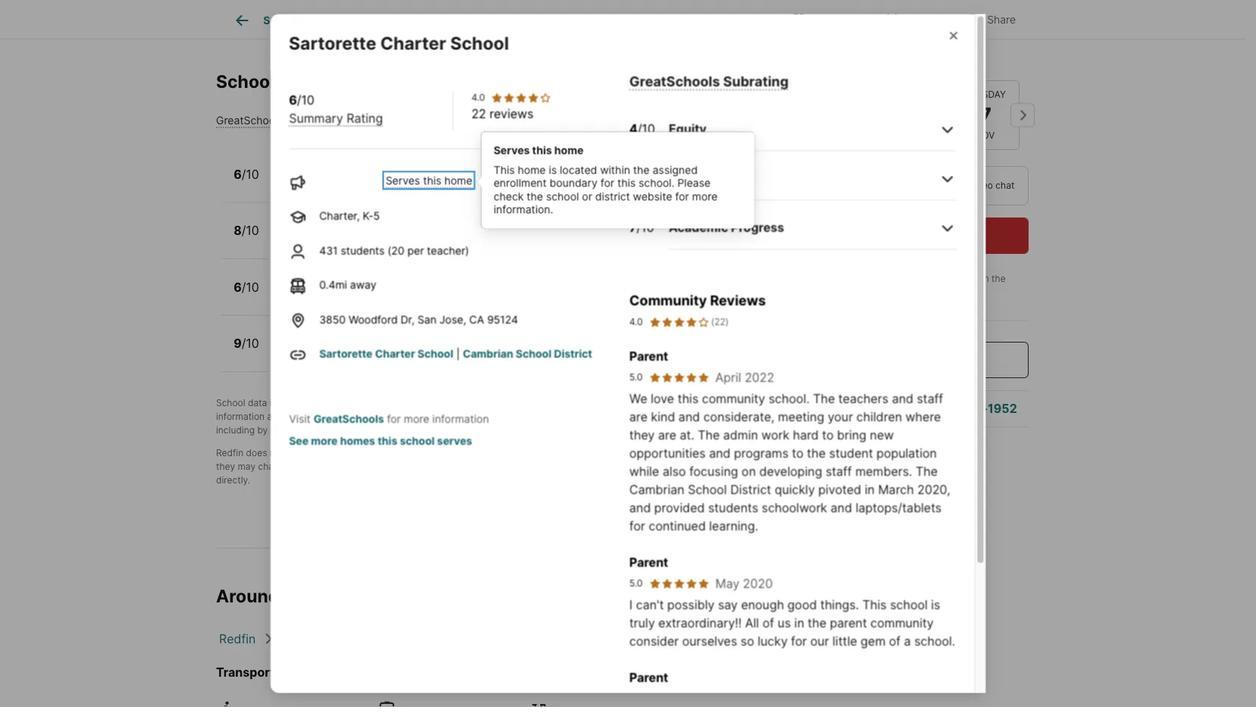 Task type: describe. For each thing, give the bounding box(es) containing it.
community reviews
[[629, 292, 766, 309]]

price charter middle school charter, 6-8 • serves this home • 0.8mi
[[276, 273, 476, 303]]

3 rating 5.0 out of 5 element from the top
[[649, 693, 709, 705]]

visit
[[289, 412, 310, 425]]

0 horizontal spatial of
[[762, 616, 774, 630]]

contact
[[625, 462, 657, 473]]

serves up steindorf steam school public, k-8 • nearby school • 0.3mi
[[386, 174, 420, 187]]

the inside we love this community school. the teachers and staff are kind and considerate, meeting your children where they are at. the admin work hard to bring new opportunities and programs to the student population while also focusing on developing staff members. the cambrian school district quickly pivoted in march 2020, and provided students schoolwork and laptops/tablets for continued learning.
[[807, 446, 826, 460]]

out
[[917, 13, 935, 26]]

are down we
[[629, 409, 648, 424]]

redfin does not endorse or guarantee this information.
[[216, 448, 451, 459]]

8 left steindorf on the top left of the page
[[234, 224, 242, 238]]

while
[[629, 464, 659, 479]]

around
[[216, 586, 279, 607]]

rating 5.0 out of 5 element for this
[[649, 371, 709, 383]]

data
[[248, 398, 267, 409]]

april 2022
[[715, 370, 774, 385]]

school down opportunities
[[676, 462, 705, 473]]

programs
[[734, 446, 789, 460]]

visiting
[[337, 425, 368, 436]]

parent
[[830, 616, 867, 630]]

x-out button
[[872, 3, 947, 35]]

days
[[859, 287, 879, 298]]

districts,
[[730, 412, 767, 423]]

enrollment inside guaranteed to be accurate. to verify school enrollment eligibility, contact the school district directly.
[[534, 462, 579, 473]]

for down the please
[[676, 190, 689, 203]]

this down the visit greatschools for more information
[[377, 434, 397, 447]]

on
[[742, 464, 756, 479]]

greatschools inside , a nonprofit organization. redfin recommends buyers and renters use greatschools information and ratings as a
[[693, 398, 751, 409]]

home inside the 'sartorette charter school charter, k-5 • serves this home • 0.4mi'
[[408, 177, 436, 190]]

/10 down website
[[637, 220, 654, 235]]

april
[[715, 370, 741, 385]]

within
[[600, 163, 631, 176]]

kind
[[651, 409, 675, 424]]

a right the ask
[[833, 402, 840, 416]]

/10 down greatschools summary rating
[[242, 167, 259, 182]]

/10 left price
[[242, 280, 259, 295]]

away
[[350, 278, 376, 291]]

community inside we love this community school. the teachers and staff are kind and considerate, meeting your children where they are at. the admin work hard to bring new opportunities and programs to the student population while also focusing on developing staff members. the cambrian school district quickly pivoted in march 2020, and provided students schoolwork and laptops/tablets for continued learning.
[[702, 391, 765, 406]]

• right 12
[[338, 347, 344, 359]]

considerate,
[[703, 409, 774, 424]]

1 horizontal spatial more
[[404, 412, 429, 425]]

this up 0.3mi
[[423, 174, 442, 187]]

0 horizontal spatial 4.0
[[471, 92, 485, 103]]

• left 1.1mi
[[437, 347, 443, 359]]

may 2020
[[715, 576, 773, 591]]

used
[[652, 448, 673, 459]]

the inside guaranteed to be accurate. to verify school enrollment eligibility, contact the school district directly.
[[660, 462, 674, 473]]

|
[[456, 347, 460, 360]]

use
[[675, 398, 691, 409]]

95124 inside 'sartorette charter school' dialog
[[487, 313, 518, 326]]

greatschools summary rating link
[[216, 114, 369, 127]]

and down ,
[[382, 412, 398, 423]]

7 inside "tuesday 7 nov"
[[979, 102, 992, 128]]

school. inside i can't possibly say enough good things. this school is truly extraordinary!! all of us in the parent community consider ourselves so lucky for our little gem of a school.
[[914, 634, 955, 649]]

information. inside serves this home this home is located within the assigned enrollment boundary for this school. please check the school or district website for more information.
[[494, 203, 554, 216]]

in inside in the last 30 days
[[982, 273, 989, 284]]

history
[[581, 14, 615, 27]]

0 vertical spatial provided
[[279, 398, 317, 409]]

0 horizontal spatial is
[[270, 398, 277, 409]]

schools inside tab
[[649, 14, 691, 27]]

this down within
[[618, 177, 636, 190]]

1 horizontal spatial 4.0
[[629, 316, 643, 327]]

middle
[[358, 273, 399, 288]]

school inside i can't possibly say enough good things. this school is truly extraordinary!! all of us in the parent community consider ourselves so lucky for our little gem of a school.
[[890, 597, 928, 612]]

january 2020
[[715, 691, 795, 706]]

be inside guaranteed to be accurate. to verify school enrollment eligibility, contact the school district directly.
[[407, 462, 418, 473]]

and up the desired
[[623, 398, 640, 409]]

buyers
[[592, 398, 621, 409]]

1 vertical spatial rating 4.0 out of 5 element
[[649, 315, 710, 329]]

&
[[553, 14, 559, 27]]

• up charter, k-5
[[340, 177, 346, 190]]

guaranteed
[[344, 462, 393, 473]]

student
[[829, 446, 873, 460]]

this inside the 'sartorette charter school charter, k-5 • serves this home • 0.4mi'
[[386, 177, 405, 190]]

school down "service"
[[503, 462, 531, 473]]

0 horizontal spatial students
[[341, 244, 384, 257]]

next image
[[1011, 103, 1035, 127]]

(22)
[[711, 316, 729, 327]]

tax
[[562, 14, 578, 27]]

this right around
[[283, 586, 316, 607]]

for down ,
[[387, 412, 401, 425]]

boundary
[[550, 177, 598, 190]]

not inside school service boundaries are intended to be used as a reference only; they may change and are not
[[327, 462, 341, 473]]

sartorette charter school dialog
[[270, 14, 986, 708]]

431
[[319, 244, 338, 257]]

• left 0.8mi at the left top of the page
[[439, 290, 445, 303]]

school down conduct
[[400, 434, 434, 447]]

transportation near 1757 hillsdale ave
[[216, 665, 445, 680]]

school inside steindorf steam school public, k-8 • nearby school • 0.3mi
[[381, 234, 414, 246]]

equity
[[669, 121, 707, 136]]

school service boundaries are intended to be used as a reference only; they may change and are not
[[216, 448, 759, 473]]

(408)
[[922, 402, 957, 416]]

redfin inside , a nonprofit organization. redfin recommends buyers and renters use greatschools information and ratings as a
[[503, 398, 531, 409]]

at.
[[680, 427, 694, 442]]

sartorette for sartorette charter school | cambrian school district
[[319, 347, 372, 360]]

are left 'intended'
[[570, 448, 584, 459]]

search link
[[233, 11, 300, 30]]

1 horizontal spatial by
[[320, 398, 330, 409]]

22
[[471, 106, 486, 121]]

0 horizontal spatial cambrian
[[463, 347, 513, 360]]

for down within
[[601, 177, 615, 190]]

please
[[678, 177, 711, 190]]

0 horizontal spatial information.
[[400, 448, 451, 459]]

2 vertical spatial the
[[916, 464, 938, 479]]

school inside the 'sartorette charter school charter, k-5 • serves this home • 0.4mi'
[[389, 160, 429, 175]]

this inside serves this home this home is located within the assigned enrollment boundary for this school. please check the school or district website for more information.
[[494, 163, 515, 176]]

and down 'pivoted'
[[831, 500, 852, 515]]

0 horizontal spatial 8 /10
[[234, 224, 259, 238]]

public, for branham high school
[[276, 347, 310, 359]]

nearby
[[342, 234, 378, 246]]

this up "boundary"
[[532, 144, 552, 157]]

and up redfin does not endorse or guarantee this information.
[[319, 425, 335, 436]]

/10 left equity
[[638, 121, 655, 136]]

3850 woodford dr, san jose, ca 95124
[[319, 313, 518, 326]]

cambrian inside we love this community school. the teachers and staff are kind and considerate, meeting your children where they are at. the admin work hard to bring new opportunities and programs to the student population while also focusing on developing staff members. the cambrian school district quickly pivoted in march 2020, and provided students schoolwork and laptops/tablets for continued learning.
[[629, 482, 684, 497]]

a left first
[[331, 412, 336, 423]]

0.4mi inside the 'sartorette charter school charter, k-5 • serves this home • 0.4mi'
[[448, 177, 475, 190]]

0 vertical spatial staff
[[917, 391, 943, 406]]

academic progress
[[669, 220, 784, 235]]

for inside i can't possibly say enough good things. this school is truly extraordinary!! all of us in the parent community consider ourselves so lucky for our little gem of a school.
[[791, 634, 807, 649]]

parent for can't
[[629, 555, 668, 570]]

3 parent from the top
[[629, 670, 668, 685]]

admin
[[723, 427, 758, 442]]

0.4mi inside 'sartorette charter school' dialog
[[319, 278, 347, 291]]

so
[[741, 634, 754, 649]]

1 vertical spatial schools
[[387, 425, 420, 436]]

/10 left "branham"
[[242, 337, 259, 351]]

• right 6-
[[341, 290, 347, 303]]

9-
[[313, 347, 324, 359]]

reviews
[[489, 106, 533, 121]]

sartorette for sartorette charter school
[[289, 32, 376, 54]]

extraordinary!!
[[658, 616, 742, 630]]

home inside price charter middle school charter, 6-8 • serves this home • 0.8mi
[[408, 290, 437, 303]]

4
[[629, 121, 638, 136]]

to
[[463, 462, 474, 473]]

new
[[870, 427, 894, 442]]

for inside we love this community school. the teachers and staff are kind and considerate, meeting your children where they are at. the admin work hard to bring new opportunities and programs to the student population while also focusing on developing staff members. the cambrian school district quickly pivoted in march 2020, and provided students schoolwork and laptops/tablets for continued learning.
[[629, 518, 645, 533]]

provided inside we love this community school. the teachers and staff are kind and considerate, meeting your children where they are at. the admin work hard to bring new opportunities and programs to the student population while also focusing on developing staff members. the cambrian school district quickly pivoted in march 2020, and provided students schoolwork and laptops/tablets for continued learning.
[[654, 500, 705, 515]]

community inside i can't possibly say enough good things. this school is truly extraordinary!! all of us in the parent community consider ourselves so lucky for our little gem of a school.
[[870, 616, 934, 630]]

district inside serves this home this home is located within the assigned enrollment boundary for this school. please check the school or district website for more information.
[[596, 190, 630, 203]]

9
[[234, 337, 242, 351]]

march
[[878, 482, 914, 497]]

as inside , a nonprofit organization. redfin recommends buyers and renters use greatschools information and ratings as a
[[318, 412, 328, 423]]

reference
[[695, 448, 736, 459]]

5.0 for we
[[629, 372, 643, 383]]

search
[[263, 14, 300, 27]]

6 /10 for price
[[234, 280, 259, 295]]

greatschools subrating link
[[629, 73, 789, 89]]

the inside first step, and conduct their own investigation to determine their desired schools or school districts, including by contacting and visiting the schools themselves.
[[370, 425, 385, 436]]

school inside branham high school public, 9-12 • serves this home • 1.1mi
[[362, 330, 403, 345]]

as inside school service boundaries are intended to be used as a reference only; they may change and are not
[[675, 448, 685, 459]]

0 vertical spatial schools
[[652, 412, 685, 423]]

or inside serves this home this home is located within the assigned enrollment boundary for this school. please check the school or district website for more information.
[[582, 190, 593, 203]]

developing
[[759, 464, 822, 479]]

the inside in the last 30 days
[[992, 273, 1006, 284]]

this inside price charter middle school charter, 6-8 • serves this home • 0.8mi
[[387, 290, 406, 303]]

teacher)
[[427, 244, 469, 257]]

check
[[494, 190, 524, 203]]

school. inside we love this community school. the teachers and staff are kind and considerate, meeting your children where they are at. the admin work hard to bring new opportunities and programs to the student population while also focusing on developing staff members. the cambrian school district quickly pivoted in march 2020, and provided students schoolwork and laptops/tablets for continued learning.
[[769, 391, 810, 406]]

sale & tax history tab
[[511, 2, 632, 39]]

in the last 30 days
[[827, 273, 1009, 298]]

be inside school service boundaries are intended to be used as a reference only; they may change and are not
[[638, 448, 649, 459]]

charter, inside 'sartorette charter school' dialog
[[319, 209, 360, 222]]

redfin link
[[219, 632, 256, 647]]

8 /10 inside 'sartorette charter school' dialog
[[629, 171, 655, 186]]

tour via video chat
[[933, 180, 1015, 191]]

• down steam
[[333, 234, 339, 246]]

to up the developing
[[792, 446, 804, 460]]

are down endorse
[[311, 462, 325, 473]]

opportunities
[[629, 446, 706, 460]]

branham high school public, 9-12 • serves this home • 1.1mi
[[276, 330, 469, 359]]

and up contacting
[[267, 412, 283, 423]]

tour
[[927, 228, 952, 243]]

2 vertical spatial or
[[324, 448, 333, 459]]

/10 left steindorf on the top left of the page
[[242, 224, 259, 238]]

continued
[[649, 518, 706, 533]]

the inside i can't possibly say enough good things. this school is truly extraordinary!! all of us in the parent community consider ourselves so lucky for our little gem of a school.
[[808, 616, 826, 630]]

redfin for redfin
[[219, 632, 256, 647]]

public, for steindorf steam school
[[276, 234, 310, 246]]

information inside , a nonprofit organization. redfin recommends buyers and renters use greatschools information and ratings as a
[[216, 412, 265, 423]]

tab list containing search
[[216, 0, 720, 39]]

school inside steindorf steam school public, k-8 • nearby school • 0.3mi
[[376, 217, 416, 232]]

academic
[[669, 220, 728, 235]]

schools tab
[[632, 2, 708, 39]]

k- for steam
[[313, 234, 323, 246]]

serves this home this home is located within the assigned enrollment boundary for this school. please check the school or district website for more information.
[[494, 144, 718, 216]]

is inside serves this home this home is located within the assigned enrollment boundary for this school. please check the school or district website for more information.
[[549, 163, 557, 176]]

and down use
[[678, 409, 700, 424]]

0 vertical spatial rating 4.0 out of 5 element
[[491, 92, 552, 104]]

service
[[486, 448, 517, 459]]

charter, inside the 'sartorette charter school charter, k-5 • serves this home • 0.4mi'
[[276, 177, 317, 190]]

rating 5.0 out of 5 element for possibly
[[649, 578, 709, 590]]

to down your
[[822, 427, 834, 442]]

teachers
[[838, 391, 889, 406]]

6 for price
[[234, 280, 242, 295]]

charter, k-5
[[319, 209, 380, 222]]

1 horizontal spatial the
[[813, 391, 835, 406]]

see more homes this school serves link
[[289, 434, 472, 447]]

equity button
[[669, 108, 957, 151]]

30
[[845, 287, 856, 298]]

0 vertical spatial 95124
[[953, 273, 979, 284]]



Task type: vqa. For each thing, say whether or not it's contained in the screenshot.
"Price" in $709,000 Sold Price
no



Task type: locate. For each thing, give the bounding box(es) containing it.
k-
[[320, 177, 330, 190], [363, 209, 373, 222], [313, 234, 323, 246]]

2020 for january 2020
[[765, 691, 795, 706]]

students inside we love this community school. the teachers and staff are kind and considerate, meeting your children where they are at. the admin work hard to bring new opportunities and programs to the student population while also focusing on developing staff members. the cambrian school district quickly pivoted in march 2020, and provided students schoolwork and laptops/tablets for continued learning.
[[708, 500, 758, 515]]

rating inside 6 /10 summary rating
[[346, 110, 383, 125]]

possibly
[[667, 597, 715, 612]]

see more homes this school serves
[[289, 434, 472, 447]]

rating 5.0 out of 5 element left january
[[649, 693, 709, 705]]

renters
[[642, 398, 673, 409]]

2020 for may 2020
[[743, 576, 773, 591]]

school up admin on the bottom right of page
[[699, 412, 727, 423]]

boundaries
[[519, 448, 567, 459]]

truly
[[629, 616, 655, 630]]

5 up charter, k-5
[[330, 177, 337, 190]]

0 vertical spatial be
[[638, 448, 649, 459]]

school. up website
[[639, 177, 675, 190]]

sartorette for sartorette charter school charter, k-5 • serves this home • 0.4mi
[[276, 160, 337, 175]]

near
[[308, 665, 335, 680]]

lucky
[[758, 634, 788, 649]]

k- inside 'sartorette charter school' dialog
[[363, 209, 373, 222]]

quickly
[[775, 482, 815, 497]]

greatschools
[[629, 73, 720, 89], [216, 114, 284, 127], [333, 398, 391, 409], [693, 398, 751, 409], [313, 412, 384, 425]]

themselves.
[[423, 425, 474, 436]]

0 vertical spatial by
[[320, 398, 330, 409]]

95124
[[953, 273, 979, 284], [487, 313, 518, 326]]

95124 down schedule tour button
[[953, 273, 979, 284]]

1 parent from the top
[[629, 349, 668, 363]]

0 horizontal spatial schools
[[216, 71, 285, 92]]

2 vertical spatial charter,
[[276, 290, 317, 303]]

district inside guaranteed to be accurate. to verify school enrollment eligibility, contact the school district directly.
[[707, 462, 737, 473]]

schools down renters
[[652, 412, 685, 423]]

rating 5.0 out of 5 element up possibly
[[649, 578, 709, 590]]

january
[[715, 691, 761, 706]]

accurate.
[[421, 462, 461, 473]]

1 horizontal spatial school.
[[769, 391, 810, 406]]

2 vertical spatial k-
[[313, 234, 323, 246]]

1 vertical spatial be
[[407, 462, 418, 473]]

charter for sartorette charter school | cambrian school district
[[375, 347, 415, 360]]

0 vertical spatial as
[[318, 412, 328, 423]]

2 parent from the top
[[629, 555, 668, 570]]

8 up website
[[629, 171, 637, 186]]

they
[[629, 427, 655, 442], [216, 462, 235, 473]]

2 6 /10 from the top
[[234, 280, 259, 295]]

6 /10 down greatschools summary rating
[[234, 167, 259, 182]]

1 horizontal spatial schools
[[652, 412, 685, 423]]

rating 4.0 out of 5 element down community
[[649, 315, 710, 329]]

public, inside branham high school public, 9-12 • serves this home • 1.1mi
[[276, 347, 310, 359]]

1 their from the left
[[438, 412, 458, 423]]

/10 up website
[[637, 171, 655, 186]]

8 down steindorf on the top left of the page
[[323, 234, 330, 246]]

homes
[[340, 434, 375, 447]]

a inside i can't possibly say enough good things. this school is truly extraordinary!! all of us in the parent community consider ourselves so lucky for our little gem of a school.
[[904, 634, 911, 649]]

5 inside 'sartorette charter school' dialog
[[373, 209, 380, 222]]

6
[[289, 92, 297, 107], [234, 167, 242, 182], [234, 280, 242, 295]]

parent up we
[[629, 349, 668, 363]]

charter down dr,
[[375, 347, 415, 360]]

serves inside the 'sartorette charter school charter, k-5 • serves this home • 0.4mi'
[[349, 177, 383, 190]]

information inside 'sartorette charter school' dialog
[[432, 412, 489, 425]]

and inside school service boundaries are intended to be used as a reference only; they may change and are not
[[293, 462, 309, 473]]

enrollment
[[494, 177, 547, 190], [534, 462, 579, 473]]

1 5.0 from the top
[[629, 372, 643, 383]]

0 horizontal spatial the
[[698, 427, 720, 442]]

serves down reviews at the top
[[494, 144, 530, 157]]

2 public, from the top
[[276, 347, 310, 359]]

district down reference
[[707, 462, 737, 473]]

san
[[417, 313, 436, 326]]

sartorette inside sartorette charter school element
[[289, 32, 376, 54]]

2 their from the left
[[595, 412, 615, 423]]

0 vertical spatial they
[[629, 427, 655, 442]]

• left 0.3mi
[[417, 234, 423, 246]]

more inside serves this home this home is located within the assigned enrollment boundary for this school. please check the school or district website for more information.
[[692, 190, 718, 203]]

1 horizontal spatial students
[[708, 500, 758, 515]]

1 vertical spatial staff
[[826, 464, 852, 479]]

2 vertical spatial sartorette
[[319, 347, 372, 360]]

and
[[892, 391, 913, 406], [623, 398, 640, 409], [678, 409, 700, 424], [267, 412, 283, 423], [382, 412, 398, 423], [319, 425, 335, 436], [709, 446, 731, 460], [293, 462, 309, 473], [629, 500, 651, 515], [831, 500, 852, 515]]

1 vertical spatial k-
[[363, 209, 373, 222]]

ca
[[469, 313, 484, 326]]

or down use
[[688, 412, 697, 423]]

0 vertical spatial school.
[[639, 177, 675, 190]]

5.0 up i
[[629, 578, 643, 589]]

this down middle
[[387, 290, 406, 303]]

0 horizontal spatial district
[[554, 347, 592, 360]]

hard
[[793, 427, 819, 442]]

8 up the 3850
[[331, 290, 338, 303]]

school inside we love this community school. the teachers and staff are kind and considerate, meeting your children where they are at. the admin work hard to bring new opportunities and programs to the student population while also focusing on developing staff members. the cambrian school district quickly pivoted in march 2020, and provided students schoolwork and laptops/tablets for continued learning.
[[688, 482, 727, 497]]

schools down the visit greatschools for more information
[[387, 425, 420, 436]]

0 vertical spatial charter,
[[276, 177, 317, 190]]

x-
[[906, 13, 917, 26]]

i can't possibly say enough good things. this school is truly extraordinary!! all of us in the parent community consider ourselves so lucky for our little gem of a school.
[[629, 597, 955, 649]]

1 horizontal spatial provided
[[654, 500, 705, 515]]

0.4mi left away
[[319, 278, 347, 291]]

around this home
[[216, 586, 368, 607]]

ave
[[422, 665, 445, 680]]

8 inside price charter middle school charter, 6-8 • serves this home • 0.8mi
[[331, 290, 338, 303]]

steindorf steam school public, k-8 • nearby school • 0.3mi
[[276, 217, 454, 246]]

1 horizontal spatial information.
[[494, 203, 554, 216]]

7 down website
[[629, 220, 637, 235]]

their down buyers on the bottom left of the page
[[595, 412, 615, 423]]

k- for charter
[[320, 177, 330, 190]]

1 vertical spatial not
[[327, 462, 341, 473]]

0 vertical spatial enrollment
[[494, 177, 547, 190]]

own
[[460, 412, 478, 423]]

1 vertical spatial 95124
[[487, 313, 518, 326]]

this up steindorf steam school public, k-8 • nearby school • 0.3mi
[[386, 177, 405, 190]]

2 rating 5.0 out of 5 element from the top
[[649, 578, 709, 590]]

1 vertical spatial public,
[[276, 347, 310, 359]]

0 vertical spatial community
[[702, 391, 765, 406]]

overview tab
[[317, 2, 398, 39]]

6 /10 for sartorette
[[234, 167, 259, 182]]

0 vertical spatial 0.4mi
[[448, 177, 475, 190]]

charter inside price charter middle school charter, 6-8 • serves this home • 0.8mi
[[309, 273, 355, 288]]

serves
[[494, 144, 530, 157], [386, 174, 420, 187], [349, 177, 383, 190], [350, 290, 384, 303], [347, 347, 382, 359]]

1 vertical spatial charter,
[[319, 209, 360, 222]]

•
[[340, 177, 346, 190], [439, 177, 445, 190], [333, 234, 339, 246], [417, 234, 423, 246], [341, 290, 347, 303], [439, 290, 445, 303], [338, 347, 344, 359], [437, 347, 443, 359]]

this up check on the top of the page
[[494, 163, 515, 176]]

school inside serves this home this home is located within the assigned enrollment boundary for this school. please check the school or district website for more information.
[[546, 190, 579, 203]]

4.0
[[471, 92, 485, 103], [629, 316, 643, 327]]

1 vertical spatial provided
[[654, 500, 705, 515]]

0 vertical spatial more
[[692, 190, 718, 203]]

2 vertical spatial is
[[931, 597, 940, 612]]

0 horizontal spatial more
[[311, 434, 337, 447]]

sartorette inside the 'sartorette charter school charter, k-5 • serves this home • 0.4mi'
[[276, 160, 337, 175]]

not
[[270, 448, 284, 459], [327, 462, 341, 473]]

and up where
[[892, 391, 913, 406]]

district inside we love this community school. the teachers and staff are kind and considerate, meeting your children where they are at. the admin work hard to bring new opportunities and programs to the student population while also focusing on developing staff members. the cambrian school district quickly pivoted in march 2020, and provided students schoolwork and laptops/tablets for continued learning.
[[730, 482, 771, 497]]

to
[[538, 412, 547, 423], [822, 427, 834, 442], [792, 446, 804, 460], [627, 448, 635, 459], [396, 462, 405, 473]]

first
[[338, 412, 355, 423]]

property
[[415, 14, 458, 27]]

0 vertical spatial district
[[554, 347, 592, 360]]

6 for sartorette
[[234, 167, 242, 182]]

charter up charter, k-5
[[340, 160, 386, 175]]

1 rating 5.0 out of 5 element from the top
[[649, 371, 709, 383]]

0 vertical spatial not
[[270, 448, 284, 459]]

visit greatschools for more information
[[289, 412, 489, 425]]

/10 inside 6 /10 summary rating
[[297, 92, 314, 107]]

0 vertical spatial 4.0
[[471, 92, 485, 103]]

x-out
[[906, 13, 935, 26]]

1 horizontal spatial rating 4.0 out of 5 element
[[649, 315, 710, 329]]

greatschools subrating
[[629, 73, 789, 89]]

0 vertical spatial this
[[494, 163, 515, 176]]

are
[[629, 409, 648, 424], [658, 427, 676, 442], [570, 448, 584, 459], [311, 462, 325, 473]]

branham
[[276, 330, 329, 345]]

change
[[258, 462, 290, 473]]

7 up nov
[[979, 102, 992, 128]]

• up 0.3mi
[[439, 177, 445, 190]]

1 vertical spatial the
[[698, 427, 720, 442]]

2 horizontal spatial in
[[982, 273, 989, 284]]

2022
[[745, 370, 774, 385]]

0 vertical spatial 2020
[[743, 576, 773, 591]]

1 vertical spatial 5.0
[[629, 578, 643, 589]]

1 horizontal spatial cambrian
[[629, 482, 684, 497]]

0 vertical spatial rating 5.0 out of 5 element
[[649, 371, 709, 383]]

in inside i can't possibly say enough good things. this school is truly extraordinary!! all of us in the parent community consider ourselves so lucky for our little gem of a school.
[[794, 616, 804, 630]]

parent down consider
[[629, 670, 668, 685]]

public, inside steindorf steam school public, k-8 • nearby school • 0.3mi
[[276, 234, 310, 246]]

home inside branham high school public, 9-12 • serves this home • 1.1mi
[[406, 347, 434, 359]]

verify
[[476, 462, 501, 473]]

provided up ratings
[[279, 398, 317, 409]]

district down within
[[596, 190, 630, 203]]

1 horizontal spatial in
[[865, 482, 875, 497]]

1 vertical spatial 6
[[234, 167, 242, 182]]

charter, up steindorf on the top left of the page
[[276, 177, 317, 190]]

0 vertical spatial of
[[762, 616, 774, 630]]

1 vertical spatial 7
[[629, 220, 637, 235]]

0.8mi
[[448, 290, 476, 303]]

1 horizontal spatial of
[[889, 634, 901, 649]]

their
[[438, 412, 458, 423], [595, 412, 615, 423]]

property details tab
[[398, 2, 511, 39]]

information up themselves.
[[432, 412, 489, 425]]

7 inside 'sartorette charter school' dialog
[[629, 220, 637, 235]]

2 vertical spatial more
[[311, 434, 337, 447]]

to inside school service boundaries are intended to be used as a reference only; they may change and are not
[[627, 448, 635, 459]]

this up parent
[[863, 597, 887, 612]]

charter for sartorette charter school charter, k-5 • serves this home • 0.4mi
[[340, 160, 386, 175]]

0 horizontal spatial they
[[216, 462, 235, 473]]

redfin for redfin does not endorse or guarantee this information.
[[216, 448, 244, 459]]

little
[[833, 634, 857, 649]]

None button
[[801, 80, 870, 150], [876, 80, 945, 150], [951, 80, 1020, 150], [801, 80, 870, 150], [876, 80, 945, 150], [951, 80, 1020, 150]]

rating 5.0 out of 5 element
[[649, 371, 709, 383], [649, 578, 709, 590], [649, 693, 709, 705]]

sartorette charter school element
[[289, 14, 527, 54]]

serves inside serves this home this home is located within the assigned enrollment boundary for this school. please check the school or district website for more information.
[[494, 144, 530, 157]]

1 vertical spatial this
[[863, 597, 887, 612]]

our
[[810, 634, 829, 649]]

2 horizontal spatial or
[[688, 412, 697, 423]]

0 horizontal spatial their
[[438, 412, 458, 423]]

community
[[702, 391, 765, 406], [870, 616, 934, 630]]

information. up accurate.
[[400, 448, 451, 459]]

sartorette down the overview
[[289, 32, 376, 54]]

is inside i can't possibly say enough good things. this school is truly extraordinary!! all of us in the parent community consider ourselves so lucky for our little gem of a school.
[[931, 597, 940, 612]]

0 horizontal spatial 95124
[[487, 313, 518, 326]]

8 inside 'sartorette charter school' dialog
[[629, 171, 637, 186]]

0 horizontal spatial in
[[794, 616, 804, 630]]

1 vertical spatial schools
[[216, 71, 285, 92]]

a inside school service boundaries are intended to be used as a reference only; they may change and are not
[[688, 448, 693, 459]]

0 horizontal spatial staff
[[826, 464, 852, 479]]

may
[[238, 462, 256, 473]]

0 horizontal spatial or
[[324, 448, 333, 459]]

i
[[629, 597, 633, 612]]

(408) 762-1952 link
[[922, 402, 1018, 416]]

1 information from the left
[[216, 412, 265, 423]]

tuesday
[[965, 89, 1006, 100]]

eligibility,
[[582, 462, 622, 473]]

laptops/tablets
[[856, 500, 942, 515]]

2020,
[[917, 482, 950, 497]]

school down "boundary"
[[546, 190, 579, 203]]

0 horizontal spatial community
[[702, 391, 765, 406]]

hillsdale
[[368, 665, 419, 680]]

0 vertical spatial 7
[[979, 102, 992, 128]]

5.0 down consider
[[629, 693, 643, 704]]

this inside we love this community school. the teachers and staff are kind and considerate, meeting your children where they are at. the admin work hard to bring new opportunities and programs to the student population while also focusing on developing staff members. the cambrian school district quickly pivoted in march 2020, and provided students schoolwork and laptops/tablets for continued learning.
[[678, 391, 699, 406]]

staff up 'pivoted'
[[826, 464, 852, 479]]

2 information from the left
[[432, 412, 489, 425]]

the up your
[[813, 391, 835, 406]]

information up including
[[216, 412, 265, 423]]

school
[[546, 190, 579, 203], [381, 234, 414, 246], [699, 412, 727, 423], [400, 434, 434, 447], [503, 462, 531, 473], [676, 462, 705, 473], [890, 597, 928, 612]]

4.0 down community
[[629, 316, 643, 327]]

1 horizontal spatial schools
[[649, 14, 691, 27]]

reviews
[[710, 292, 766, 309]]

sartorette
[[289, 32, 376, 54], [276, 160, 337, 175], [319, 347, 372, 360]]

a down at.
[[688, 448, 693, 459]]

charter inside the 'sartorette charter school charter, k-5 • serves this home • 0.4mi'
[[340, 160, 386, 175]]

guaranteed to be accurate. to verify school enrollment eligibility, contact the school district directly.
[[216, 462, 737, 487]]

1 vertical spatial students
[[708, 500, 758, 515]]

1 vertical spatial sartorette
[[276, 160, 337, 175]]

1 vertical spatial 8 /10
[[234, 224, 259, 238]]

0.4mi left check on the top of the page
[[448, 177, 475, 190]]

1 horizontal spatial district
[[707, 462, 737, 473]]

conduct
[[400, 412, 436, 423]]

transportation
[[216, 665, 305, 680]]

more up redfin does not endorse or guarantee this information.
[[311, 434, 337, 447]]

2 vertical spatial in
[[794, 616, 804, 630]]

school. right gem
[[914, 634, 955, 649]]

1 vertical spatial of
[[889, 634, 901, 649]]

focusing
[[689, 464, 738, 479]]

school right things.
[[890, 597, 928, 612]]

a right ,
[[396, 398, 401, 409]]

this down dr,
[[385, 347, 403, 359]]

6 inside 6 /10 summary rating
[[289, 92, 297, 107]]

8
[[629, 171, 637, 186], [234, 224, 242, 238], [323, 234, 330, 246], [331, 290, 338, 303]]

serves inside branham high school public, 9-12 • serves this home • 1.1mi
[[347, 347, 382, 359]]

public, down steindorf on the top left of the page
[[276, 234, 310, 246]]

this inside branham high school public, 9-12 • serves this home • 1.1mi
[[385, 347, 403, 359]]

0 horizontal spatial 5
[[330, 177, 337, 190]]

1 vertical spatial cambrian
[[629, 482, 684, 497]]

redfin up investigation
[[503, 398, 531, 409]]

enrollment inside serves this home this home is located within the assigned enrollment boundary for this school. please check the school or district website for more information.
[[494, 177, 547, 190]]

1 vertical spatial 2020
[[765, 691, 795, 706]]

1 horizontal spatial 0.4mi
[[448, 177, 475, 190]]

1 vertical spatial district
[[707, 462, 737, 473]]

8 inside steindorf steam school public, k-8 • nearby school • 0.3mi
[[323, 234, 330, 246]]

or down "boundary"
[[582, 190, 593, 203]]

website
[[633, 190, 673, 203]]

in
[[982, 273, 989, 284], [865, 482, 875, 497], [794, 616, 804, 630]]

2 vertical spatial 6
[[234, 280, 242, 295]]

by inside first step, and conduct their own investigation to determine their desired schools or school districts, including by contacting and visiting the schools themselves.
[[257, 425, 268, 436]]

only;
[[739, 448, 759, 459]]

public, down "branham"
[[276, 347, 310, 359]]

they inside school service boundaries are intended to be used as a reference only; they may change and are not
[[216, 462, 235, 473]]

or inside first step, and conduct their own investigation to determine their desired schools or school districts, including by contacting and visiting the schools themselves.
[[688, 412, 697, 423]]

1 vertical spatial in
[[865, 482, 875, 497]]

5 right steam
[[373, 209, 380, 222]]

this down see more homes this school serves link
[[382, 448, 398, 459]]

community up considerate,
[[702, 391, 765, 406]]

love
[[651, 391, 674, 406]]

summary inside 6 /10 summary rating
[[289, 110, 343, 125]]

2 vertical spatial parent
[[629, 670, 668, 685]]

directly.
[[216, 476, 250, 487]]

charter, inside price charter middle school charter, 6-8 • serves this home • 0.8mi
[[276, 290, 317, 303]]

in inside we love this community school. the teachers and staff are kind and considerate, meeting your children where they are at. the admin work hard to bring new opportunities and programs to the student population while also focusing on developing staff members. the cambrian school district quickly pivoted in march 2020, and provided students schoolwork and laptops/tablets for continued learning.
[[865, 482, 875, 497]]

favorite
[[813, 13, 853, 26]]

and down endorse
[[293, 462, 309, 473]]

7 /10
[[629, 220, 654, 235]]

per
[[407, 244, 424, 257]]

serves up charter, k-5
[[349, 177, 383, 190]]

school inside price charter middle school charter, 6-8 • serves this home • 0.8mi
[[401, 273, 442, 288]]

not up change
[[270, 448, 284, 459]]

tab list
[[216, 0, 720, 39]]

5.0 for i
[[629, 578, 643, 589]]

be up 'contact'
[[638, 448, 649, 459]]

parent up the can't
[[629, 555, 668, 570]]

1 horizontal spatial as
[[675, 448, 685, 459]]

question
[[842, 402, 895, 416]]

and up focusing
[[709, 446, 731, 460]]

schools
[[649, 14, 691, 27], [216, 71, 285, 92]]

sartorette down high
[[319, 347, 372, 360]]

we
[[629, 391, 647, 406]]

work
[[761, 427, 789, 442]]

as right ratings
[[318, 412, 328, 423]]

serves
[[437, 434, 472, 447]]

ask
[[807, 402, 830, 416]]

and down while
[[629, 500, 651, 515]]

school inside school service boundaries are intended to be used as a reference only; they may change and are not
[[454, 448, 483, 459]]

to up 'contact'
[[627, 448, 635, 459]]

0 horizontal spatial schools
[[387, 425, 420, 436]]

parent for love
[[629, 349, 668, 363]]

0 vertical spatial in
[[982, 273, 989, 284]]

0 vertical spatial is
[[549, 163, 557, 176]]

redfin up may
[[216, 448, 244, 459]]

this inside i can't possibly say enough good things. this school is truly extraordinary!! all of us in the parent community consider ourselves so lucky for our little gem of a school.
[[863, 597, 887, 612]]

for left our
[[791, 634, 807, 649]]

school inside first step, and conduct their own investigation to determine their desired schools or school districts, including by contacting and visiting the schools themselves.
[[699, 412, 727, 423]]

1 horizontal spatial staff
[[917, 391, 943, 406]]

1 vertical spatial they
[[216, 462, 235, 473]]

school. inside serves this home this home is located within the assigned enrollment boundary for this school. please check the school or district website for more information.
[[639, 177, 675, 190]]

5 inside the 'sartorette charter school charter, k-5 • serves this home • 0.4mi'
[[330, 177, 337, 190]]

1 horizontal spatial 8 /10
[[629, 171, 655, 186]]

1 vertical spatial 4.0
[[629, 316, 643, 327]]

high
[[332, 330, 360, 345]]

1 vertical spatial more
[[404, 412, 429, 425]]

serves inside price charter middle school charter, 6-8 • serves this home • 0.8mi
[[350, 290, 384, 303]]

k- inside the 'sartorette charter school charter, k-5 • serves this home • 0.4mi'
[[320, 177, 330, 190]]

summary
[[289, 110, 343, 125], [287, 114, 334, 127]]

k- inside steindorf steam school public, k-8 • nearby school • 0.3mi
[[313, 234, 323, 246]]

0 horizontal spatial information
[[216, 412, 265, 423]]

charter for sartorette charter school
[[380, 32, 446, 54]]

they inside we love this community school. the teachers and staff are kind and considerate, meeting your children where they are at. the admin work hard to bring new opportunities and programs to the student population while also focusing on developing staff members. the cambrian school district quickly pivoted in march 2020, and provided students schoolwork and laptops/tablets for continued learning.
[[629, 427, 655, 442]]

or right endorse
[[324, 448, 333, 459]]

be left accurate.
[[407, 462, 418, 473]]

1 6 /10 from the top
[[234, 167, 259, 182]]

rating 4.0 out of 5 element
[[491, 92, 552, 104], [649, 315, 710, 329]]

option
[[792, 166, 902, 206]]

0 horizontal spatial 7
[[629, 220, 637, 235]]

5.0 up we
[[629, 372, 643, 383]]

0 vertical spatial public,
[[276, 234, 310, 246]]

0 vertical spatial information.
[[494, 203, 554, 216]]

property details
[[415, 14, 494, 27]]

not down redfin does not endorse or guarantee this information.
[[327, 462, 341, 473]]

1 public, from the top
[[276, 234, 310, 246]]

school right nearby
[[381, 234, 414, 246]]

charter for price charter middle school charter, 6-8 • serves this home • 0.8mi
[[309, 273, 355, 288]]

2 5.0 from the top
[[629, 578, 643, 589]]

to inside guaranteed to be accurate. to verify school enrollment eligibility, contact the school district directly.
[[396, 462, 405, 473]]

school. up meeting
[[769, 391, 810, 406]]

by up does at the bottom left of page
[[257, 425, 268, 436]]

tour via video chat list box
[[792, 166, 1029, 206]]

431 students (20 per teacher)
[[319, 244, 469, 257]]

enrollment up check on the top of the page
[[494, 177, 547, 190]]

bring
[[837, 427, 867, 442]]

k- down steindorf on the top left of the page
[[313, 234, 323, 246]]

are up opportunities
[[658, 427, 676, 442]]

3 5.0 from the top
[[629, 693, 643, 704]]

schedule tour
[[869, 228, 952, 243]]

0 horizontal spatial this
[[494, 163, 515, 176]]

1 vertical spatial or
[[688, 412, 697, 423]]

members.
[[855, 464, 912, 479]]

to inside first step, and conduct their own investigation to determine their desired schools or school districts, including by contacting and visiting the schools themselves.
[[538, 412, 547, 423]]



